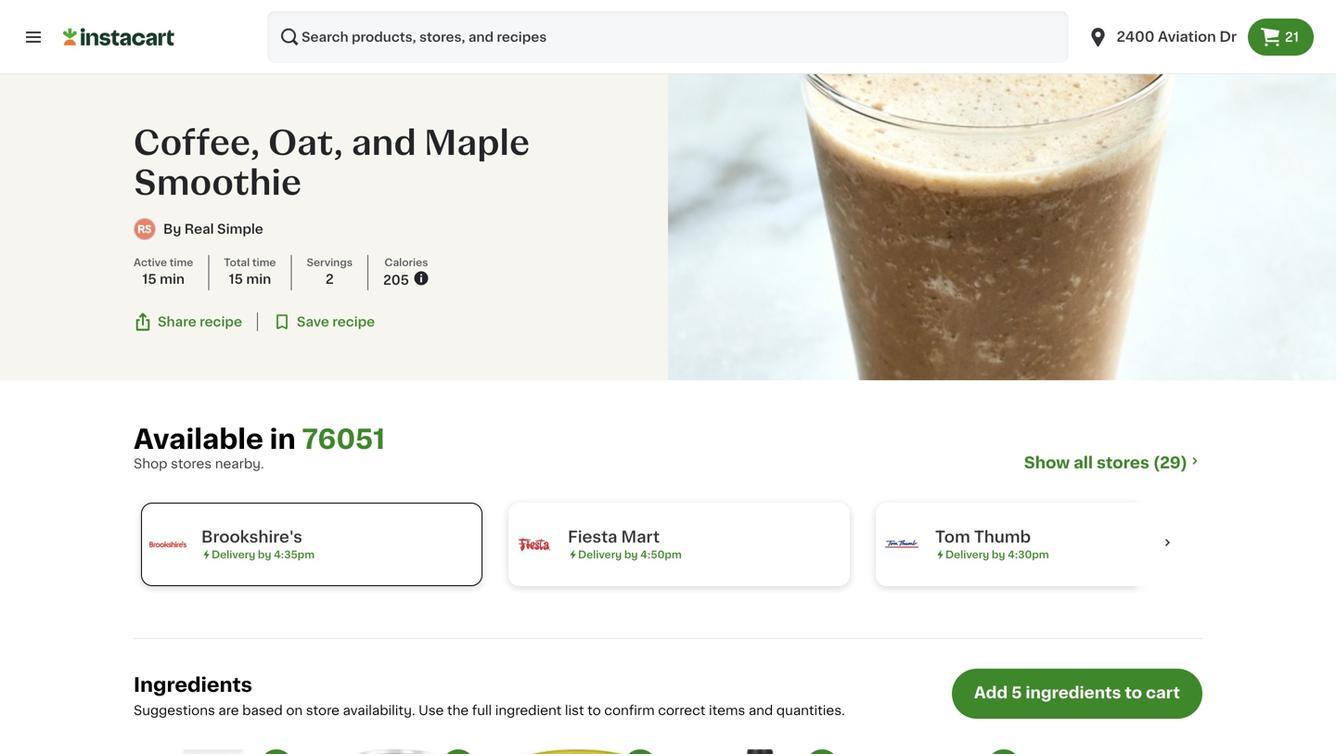 Task type: describe. For each thing, give the bounding box(es) containing it.
servings 2
[[307, 258, 353, 286]]

brookshire's image
[[149, 526, 187, 563]]

nearby.
[[215, 458, 264, 470]]

4:30pm
[[1008, 550, 1049, 560]]

total
[[224, 258, 250, 268]]

maple
[[424, 127, 530, 159]]

simple
[[217, 223, 263, 236]]

availability.
[[343, 704, 415, 717]]

76051 button
[[302, 425, 385, 455]]

servings
[[307, 258, 353, 268]]

instacart logo image
[[63, 26, 174, 48]]

by for tom thumb
[[992, 550, 1005, 560]]

76051
[[302, 426, 385, 453]]

all
[[1074, 455, 1093, 471]]

21 button
[[1248, 19, 1314, 56]]

oat,
[[268, 127, 343, 159]]

15 for active time 15 min
[[142, 273, 157, 286]]

on
[[286, 704, 303, 717]]

tom thumb image
[[883, 526, 921, 563]]

mart
[[621, 529, 660, 545]]

based
[[242, 704, 283, 717]]

the
[[447, 704, 469, 717]]

by for brookshire's
[[258, 550, 271, 560]]

share recipe
[[158, 316, 242, 329]]

real
[[184, 223, 214, 236]]

list
[[565, 704, 584, 717]]

1 vertical spatial and
[[749, 704, 773, 717]]

delivery for tom thumb
[[946, 550, 989, 560]]

smoothie
[[134, 167, 301, 200]]

5
[[1012, 685, 1022, 701]]

delivery by 4:50pm
[[578, 550, 682, 560]]

3 product group from the left
[[497, 750, 657, 754]]

2
[[326, 273, 334, 286]]

add 5 ingredients to cart button
[[952, 669, 1203, 719]]

show all stores (29) button
[[1024, 453, 1203, 473]]

4 product group from the left
[[679, 750, 839, 754]]

to inside button
[[1125, 685, 1142, 701]]

tom
[[935, 529, 970, 545]]

add 5 ingredients to cart
[[974, 685, 1180, 701]]

min for total time 15 min
[[246, 273, 271, 286]]

in
[[270, 426, 296, 453]]

2 2400 aviation dr button from the left
[[1087, 11, 1237, 63]]

delivery by 4:35pm
[[212, 550, 315, 560]]

Search field
[[267, 11, 1069, 63]]

show
[[1024, 455, 1070, 471]]

available in 76051 shop stores nearby.
[[134, 426, 385, 470]]

2400 aviation dr
[[1117, 30, 1237, 44]]

stores inside the available in 76051 shop stores nearby.
[[171, 458, 212, 470]]

save recipe
[[297, 316, 375, 329]]

are
[[218, 704, 239, 717]]

active time 15 min
[[134, 258, 193, 286]]



Task type: vqa. For each thing, say whether or not it's contained in the screenshot.
search field
yes



Task type: locate. For each thing, give the bounding box(es) containing it.
share
[[158, 316, 196, 329]]

show all stores (29)
[[1024, 455, 1188, 471]]

1 vertical spatial to
[[588, 704, 601, 717]]

delivery for fiesta mart
[[578, 550, 622, 560]]

delivery by 4:30pm
[[946, 550, 1049, 560]]

15 inside active time 15 min
[[142, 273, 157, 286]]

time
[[170, 258, 193, 268], [252, 258, 276, 268]]

recipe for share recipe
[[200, 316, 242, 329]]

confirm
[[604, 704, 655, 717]]

to
[[1125, 685, 1142, 701], [588, 704, 601, 717]]

0 vertical spatial to
[[1125, 685, 1142, 701]]

2400
[[1117, 30, 1155, 44]]

1 recipe from the left
[[200, 316, 242, 329]]

5 product group from the left
[[861, 750, 1021, 754]]

min
[[160, 273, 185, 286], [246, 273, 271, 286]]

shop
[[134, 458, 167, 470]]

205
[[383, 274, 409, 287]]

min down active
[[160, 273, 185, 286]]

(29)
[[1153, 455, 1188, 471]]

available
[[134, 426, 263, 453]]

2 recipe from the left
[[332, 316, 375, 329]]

thumb
[[974, 529, 1031, 545]]

None search field
[[267, 11, 1069, 63]]

quantities.
[[777, 704, 845, 717]]

stores
[[1097, 455, 1150, 471], [171, 458, 212, 470]]

calories
[[385, 258, 428, 268]]

product group down items
[[679, 750, 839, 754]]

0 horizontal spatial stores
[[171, 458, 212, 470]]

0 horizontal spatial recipe
[[200, 316, 242, 329]]

1 horizontal spatial to
[[1125, 685, 1142, 701]]

fiesta mart
[[568, 529, 660, 545]]

delivery down brookshire's
[[212, 550, 255, 560]]

1 horizontal spatial time
[[252, 258, 276, 268]]

save
[[297, 316, 329, 329]]

2 time from the left
[[252, 258, 276, 268]]

2 15 from the left
[[229, 273, 243, 286]]

by
[[163, 223, 181, 236]]

and right items
[[749, 704, 773, 717]]

15 inside total time 15 min
[[229, 273, 243, 286]]

1 horizontal spatial stores
[[1097, 455, 1150, 471]]

min down total
[[246, 273, 271, 286]]

1 horizontal spatial and
[[749, 704, 773, 717]]

by down brookshire's
[[258, 550, 271, 560]]

min for active time 15 min
[[160, 273, 185, 286]]

by for fiesta mart
[[624, 550, 638, 560]]

3 by from the left
[[992, 550, 1005, 560]]

stores inside button
[[1097, 455, 1150, 471]]

2 horizontal spatial delivery
[[946, 550, 989, 560]]

1 delivery from the left
[[212, 550, 255, 560]]

delivery for brookshire's
[[212, 550, 255, 560]]

store
[[306, 704, 340, 717]]

2400 aviation dr button
[[1076, 11, 1248, 63], [1087, 11, 1237, 63]]

save recipe button
[[273, 313, 375, 331]]

suggestions
[[134, 704, 215, 717]]

by real simple
[[163, 223, 263, 236]]

2 horizontal spatial by
[[992, 550, 1005, 560]]

0 horizontal spatial to
[[588, 704, 601, 717]]

and inside coffee, oat, and maple smoothie
[[351, 127, 416, 159]]

product group
[[134, 750, 293, 754], [316, 750, 475, 754], [497, 750, 657, 754], [679, 750, 839, 754], [861, 750, 1021, 754]]

1 time from the left
[[170, 258, 193, 268]]

1 horizontal spatial by
[[624, 550, 638, 560]]

full
[[472, 704, 492, 717]]

2 by from the left
[[624, 550, 638, 560]]

ingredients
[[1026, 685, 1121, 701]]

delivery
[[212, 550, 255, 560], [578, 550, 622, 560], [946, 550, 989, 560]]

1 by from the left
[[258, 550, 271, 560]]

21
[[1285, 31, 1299, 44]]

1 min from the left
[[160, 273, 185, 286]]

by
[[258, 550, 271, 560], [624, 550, 638, 560], [992, 550, 1005, 560]]

recipe for save recipe
[[332, 316, 375, 329]]

time inside active time 15 min
[[170, 258, 193, 268]]

stores down available
[[171, 458, 212, 470]]

recipe inside 'button'
[[332, 316, 375, 329]]

by down mart
[[624, 550, 638, 560]]

fiesta mart image
[[516, 526, 553, 563]]

1 product group from the left
[[134, 750, 293, 754]]

1 2400 aviation dr button from the left
[[1076, 11, 1248, 63]]

brookshire's
[[201, 529, 302, 545]]

product group down add
[[861, 750, 1021, 754]]

product group down are
[[134, 750, 293, 754]]

and right oat,
[[351, 127, 416, 159]]

stores right all
[[1097, 455, 1150, 471]]

to right list
[[588, 704, 601, 717]]

time right total
[[252, 258, 276, 268]]

2 product group from the left
[[316, 750, 475, 754]]

total time 15 min
[[224, 258, 276, 286]]

dr
[[1220, 30, 1237, 44]]

1 horizontal spatial recipe
[[332, 316, 375, 329]]

coffee,
[[134, 127, 260, 159]]

1 horizontal spatial min
[[246, 273, 271, 286]]

product group down availability.
[[316, 750, 475, 754]]

product group down list
[[497, 750, 657, 754]]

15
[[142, 273, 157, 286], [229, 273, 243, 286]]

time inside total time 15 min
[[252, 258, 276, 268]]

items
[[709, 704, 745, 717]]

recipe right save
[[332, 316, 375, 329]]

15 down total
[[229, 273, 243, 286]]

cart
[[1146, 685, 1180, 701]]

3 delivery from the left
[[946, 550, 989, 560]]

aviation
[[1158, 30, 1216, 44]]

2 delivery from the left
[[578, 550, 622, 560]]

delivery down tom
[[946, 550, 989, 560]]

0 horizontal spatial time
[[170, 258, 193, 268]]

tom thumb
[[935, 529, 1031, 545]]

time right active
[[170, 258, 193, 268]]

4:35pm
[[274, 550, 315, 560]]

min inside active time 15 min
[[160, 273, 185, 286]]

add
[[974, 685, 1008, 701]]

min inside total time 15 min
[[246, 273, 271, 286]]

15 for total time 15 min
[[229, 273, 243, 286]]

fiesta
[[568, 529, 618, 545]]

use
[[419, 704, 444, 717]]

coffee, oat, and maple smoothie
[[134, 127, 530, 200]]

time for active time 15 min
[[170, 258, 193, 268]]

recipe right share
[[200, 316, 242, 329]]

time for total time 15 min
[[252, 258, 276, 268]]

suggestions are based on store availability. use the full ingredient list to confirm correct items and quantities.
[[134, 704, 845, 717]]

delivery down fiesta
[[578, 550, 622, 560]]

0 horizontal spatial 15
[[142, 273, 157, 286]]

15 down active
[[142, 273, 157, 286]]

0 horizontal spatial by
[[258, 550, 271, 560]]

and
[[351, 127, 416, 159], [749, 704, 773, 717]]

0 horizontal spatial min
[[160, 273, 185, 286]]

1 15 from the left
[[142, 273, 157, 286]]

coffee, oat, and maple smoothie image
[[668, 74, 1336, 380]]

ingredient
[[495, 704, 562, 717]]

recipe inside button
[[200, 316, 242, 329]]

recipe
[[200, 316, 242, 329], [332, 316, 375, 329]]

0 horizontal spatial delivery
[[212, 550, 255, 560]]

share recipe button
[[134, 313, 242, 331]]

1 horizontal spatial delivery
[[578, 550, 622, 560]]

2 min from the left
[[246, 273, 271, 286]]

1 horizontal spatial 15
[[229, 273, 243, 286]]

4:50pm
[[640, 550, 682, 560]]

correct
[[658, 704, 706, 717]]

active
[[134, 258, 167, 268]]

0 horizontal spatial and
[[351, 127, 416, 159]]

to left cart
[[1125, 685, 1142, 701]]

0 vertical spatial and
[[351, 127, 416, 159]]

by down the thumb
[[992, 550, 1005, 560]]



